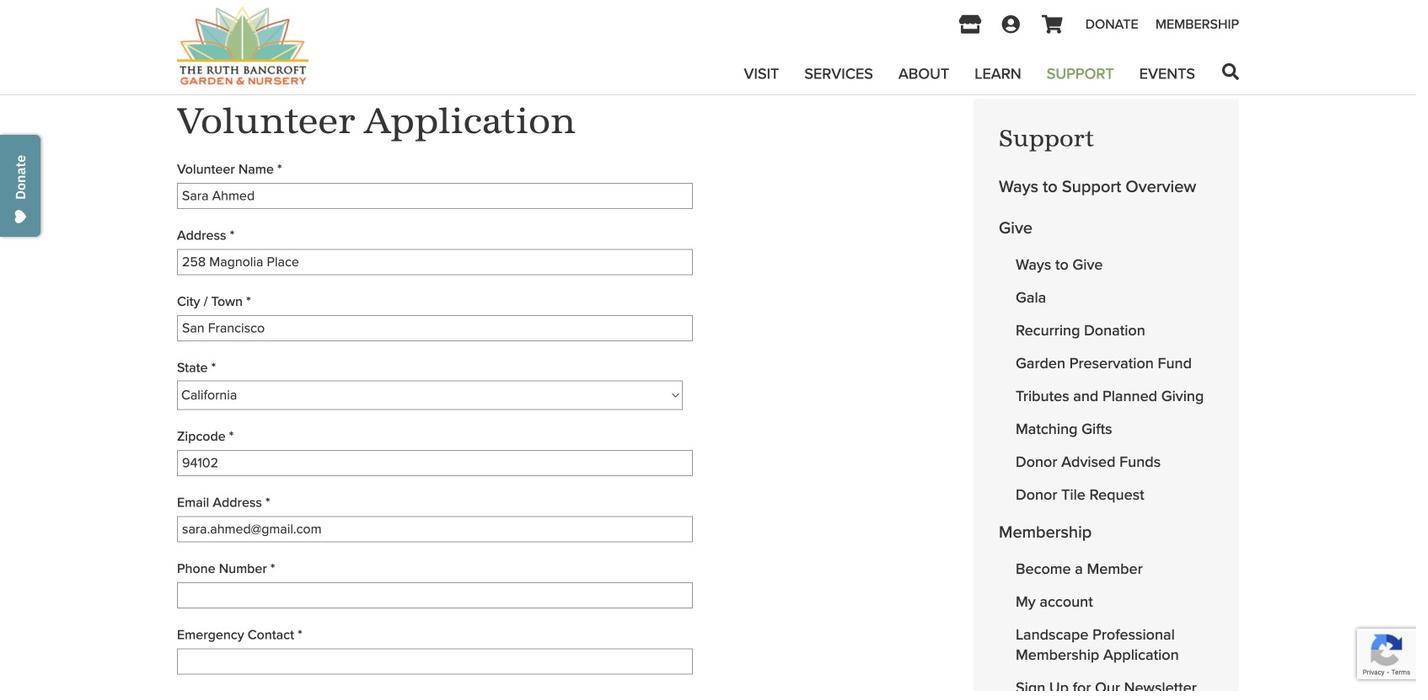 Task type: locate. For each thing, give the bounding box(es) containing it.
None text field
[[177, 583, 693, 609]]

none email field inside contact form element
[[177, 516, 693, 543]]

None email field
[[177, 516, 693, 543]]

None text field
[[177, 183, 693, 209], [177, 249, 693, 275], [177, 315, 693, 341], [177, 450, 693, 476], [177, 649, 693, 675], [177, 183, 693, 209], [177, 249, 693, 275], [177, 315, 693, 341], [177, 450, 693, 476], [177, 649, 693, 675]]



Task type: describe. For each thing, give the bounding box(es) containing it.
contact form element
[[177, 156, 920, 691]]

none text field inside contact form element
[[177, 583, 693, 609]]



Task type: vqa. For each thing, say whether or not it's contained in the screenshot.
text box
yes



